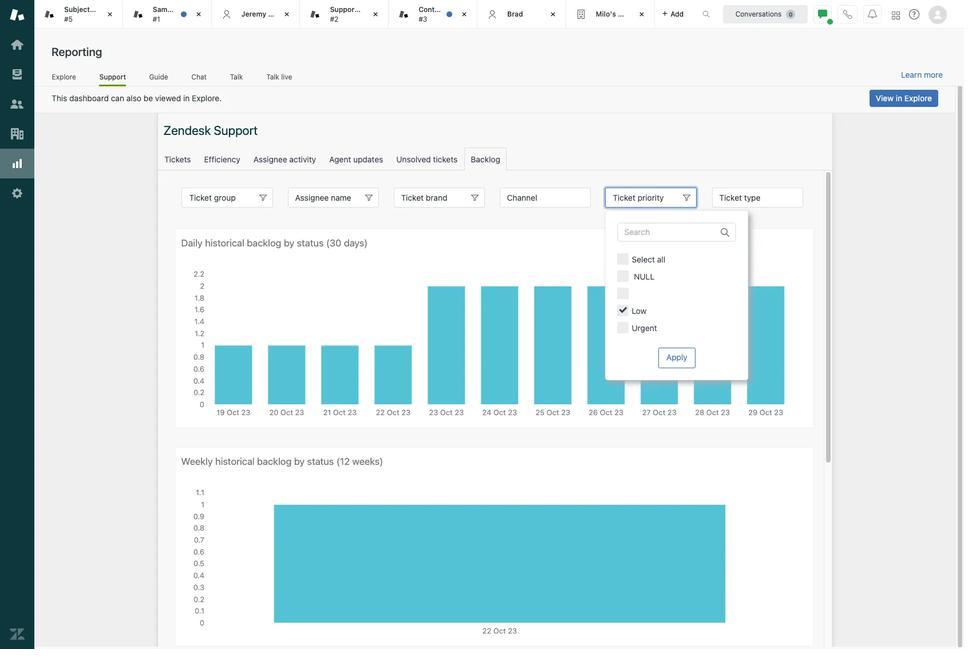 Task type: locate. For each thing, give the bounding box(es) containing it.
explore down learn more link
[[905, 93, 932, 103]]

1 horizontal spatial close image
[[370, 9, 381, 20]]

tab
[[34, 0, 123, 29], [300, 0, 390, 29], [389, 0, 477, 29], [566, 0, 655, 29]]

close image right jeremy
[[281, 9, 293, 20]]

2 tab from the left
[[300, 0, 390, 29]]

0 vertical spatial support
[[330, 5, 357, 14]]

3 close image from the left
[[459, 9, 470, 20]]

close image right brad
[[547, 9, 559, 20]]

talk left live
[[266, 72, 279, 81]]

explore up this
[[52, 72, 76, 81]]

0 horizontal spatial close image
[[193, 9, 204, 20]]

admin image
[[10, 186, 25, 201]]

1 horizontal spatial in
[[896, 93, 902, 103]]

jeremy miller
[[241, 10, 287, 18]]

explore
[[52, 72, 76, 81], [905, 93, 932, 103]]

add button
[[655, 0, 691, 28]]

support for support outreach #2
[[330, 5, 357, 14]]

contact
[[419, 5, 445, 14]]

zendesk products image
[[892, 11, 900, 19]]

subject line #5
[[64, 5, 106, 23]]

1 in from the left
[[183, 93, 190, 103]]

customers image
[[10, 97, 25, 112]]

can
[[111, 93, 124, 103]]

1 close image from the left
[[104, 9, 116, 20]]

view in explore
[[876, 93, 932, 103]]

1 tab from the left
[[34, 0, 123, 29]]

2 in from the left
[[896, 93, 902, 103]]

talk link
[[230, 72, 243, 85]]

4 tab from the left
[[566, 0, 655, 29]]

support up can
[[99, 72, 126, 81]]

close image
[[193, 9, 204, 20], [370, 9, 381, 20], [636, 9, 647, 20]]

contact #3
[[419, 5, 445, 23]]

explore.
[[192, 93, 222, 103]]

close image right "#2"
[[370, 9, 381, 20]]

line
[[92, 5, 106, 14]]

1 vertical spatial explore
[[905, 93, 932, 103]]

in inside button
[[896, 93, 902, 103]]

learn more link
[[901, 70, 943, 80]]

0 horizontal spatial in
[[183, 93, 190, 103]]

#3
[[419, 15, 427, 23]]

brad tab
[[477, 0, 566, 29]]

close image right the "subject" at the top of the page
[[104, 9, 116, 20]]

viewed
[[155, 93, 181, 103]]

add
[[671, 9, 684, 18]]

1 vertical spatial support
[[99, 72, 126, 81]]

close image right contact #3
[[459, 9, 470, 20]]

1 horizontal spatial explore
[[905, 93, 932, 103]]

brad
[[507, 10, 523, 18]]

close image inside "brad" tab
[[547, 9, 559, 20]]

support inside support outreach #2
[[330, 5, 357, 14]]

close image
[[104, 9, 116, 20], [281, 9, 293, 20], [459, 9, 470, 20], [547, 9, 559, 20]]

conversations button
[[723, 5, 808, 23]]

talk live link
[[266, 72, 293, 85]]

more
[[924, 70, 943, 80]]

4 close image from the left
[[547, 9, 559, 20]]

0 vertical spatial explore
[[52, 72, 76, 81]]

0 horizontal spatial explore
[[52, 72, 76, 81]]

support
[[330, 5, 357, 14], [99, 72, 126, 81]]

support for support
[[99, 72, 126, 81]]

1 horizontal spatial support
[[330, 5, 357, 14]]

tab containing contact
[[389, 0, 477, 29]]

talk for talk live
[[266, 72, 279, 81]]

2 close image from the left
[[281, 9, 293, 20]]

2 horizontal spatial close image
[[636, 9, 647, 20]]

#5
[[64, 15, 73, 23]]

talk right chat
[[230, 72, 243, 81]]

#1 tab
[[123, 0, 212, 29]]

0 horizontal spatial support
[[99, 72, 126, 81]]

in
[[183, 93, 190, 103], [896, 93, 902, 103]]

0 horizontal spatial talk
[[230, 72, 243, 81]]

close image left add popup button
[[636, 9, 647, 20]]

2 talk from the left
[[266, 72, 279, 81]]

1 close image from the left
[[193, 9, 204, 20]]

close image inside jeremy miller tab
[[281, 9, 293, 20]]

subject
[[64, 5, 90, 14]]

tabs tab list
[[34, 0, 691, 29]]

view in explore button
[[870, 90, 938, 107]]

1 talk from the left
[[230, 72, 243, 81]]

3 tab from the left
[[389, 0, 477, 29]]

2 close image from the left
[[370, 9, 381, 20]]

close image right the "#1"
[[193, 9, 204, 20]]

learn
[[901, 70, 922, 80]]

jeremy miller tab
[[212, 0, 300, 29]]

in right view
[[896, 93, 902, 103]]

organizations image
[[10, 127, 25, 141]]

in right viewed
[[183, 93, 190, 103]]

zendesk support image
[[10, 7, 25, 22]]

talk
[[230, 72, 243, 81], [266, 72, 279, 81]]

1 horizontal spatial talk
[[266, 72, 279, 81]]

tab containing subject line
[[34, 0, 123, 29]]

conversations
[[736, 9, 782, 18]]

reporting image
[[10, 156, 25, 171]]

support up "#2"
[[330, 5, 357, 14]]

close image for "brad" tab
[[547, 9, 559, 20]]

#1
[[153, 15, 160, 23]]



Task type: vqa. For each thing, say whether or not it's contained in the screenshot.
the Zendesk Support icon
yes



Task type: describe. For each thing, give the bounding box(es) containing it.
chat
[[191, 72, 207, 81]]

talk live
[[266, 72, 292, 81]]

explore inside button
[[905, 93, 932, 103]]

get started image
[[10, 37, 25, 52]]

support link
[[99, 72, 126, 86]]

close image inside "#1" tab
[[193, 9, 204, 20]]

this dashboard can also be viewed in explore.
[[52, 93, 222, 103]]

reporting
[[52, 45, 102, 58]]

button displays agent's chat status as online. image
[[818, 9, 827, 19]]

zendesk image
[[10, 628, 25, 642]]

outreach
[[359, 5, 390, 14]]

chat link
[[191, 72, 207, 85]]

also
[[126, 93, 141, 103]]

be
[[144, 93, 153, 103]]

close image for jeremy miller tab in the top of the page
[[281, 9, 293, 20]]

miller
[[268, 10, 287, 18]]

close image for tab containing subject line
[[104, 9, 116, 20]]

main element
[[0, 0, 34, 650]]

views image
[[10, 67, 25, 82]]

live
[[281, 72, 292, 81]]

3 close image from the left
[[636, 9, 647, 20]]

talk for talk
[[230, 72, 243, 81]]

support outreach #2
[[330, 5, 390, 23]]

this
[[52, 93, 67, 103]]

notifications image
[[868, 9, 877, 19]]

jeremy
[[241, 10, 266, 18]]

guide link
[[149, 72, 168, 85]]

explore link
[[52, 72, 76, 85]]

tab containing support outreach
[[300, 0, 390, 29]]

get help image
[[909, 9, 920, 19]]

guide
[[149, 72, 168, 81]]

#2
[[330, 15, 338, 23]]

view
[[876, 93, 894, 103]]

learn more
[[901, 70, 943, 80]]

dashboard
[[69, 93, 109, 103]]



